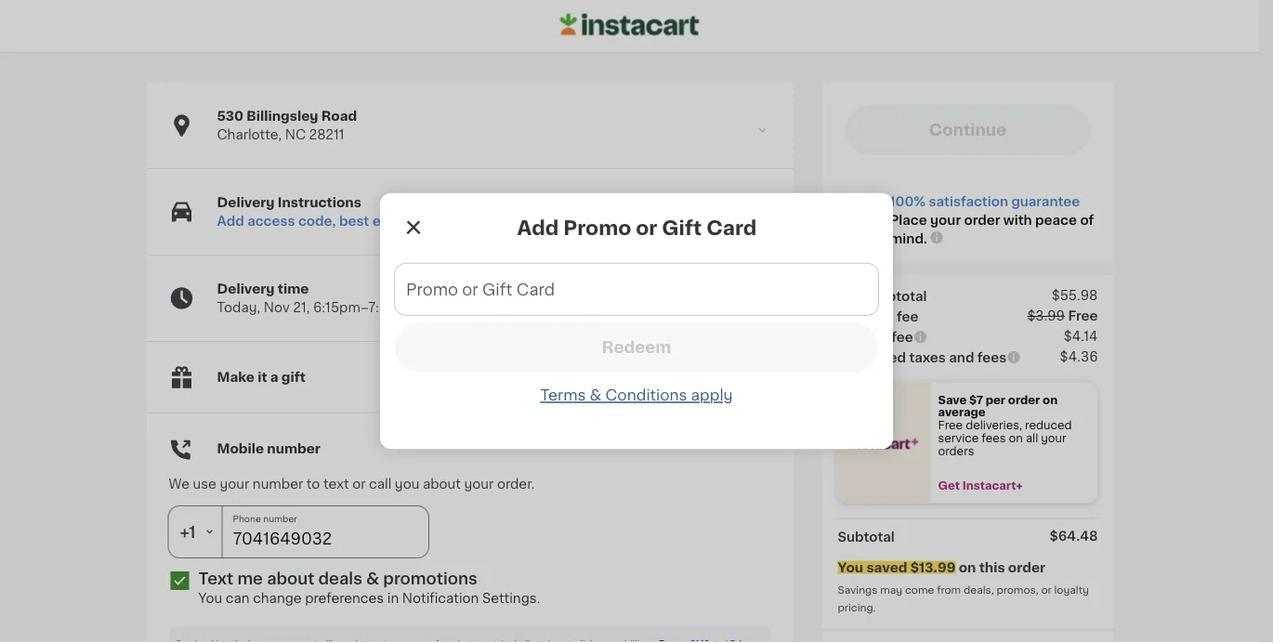 Task type: vqa. For each thing, say whether or not it's contained in the screenshot.
Birds Eye Buffalo Style Cauliflower Wings Frozen Vegetable Appetizer button
no



Task type: locate. For each thing, give the bounding box(es) containing it.
or left loyalty
[[1042, 585, 1052, 596]]

$13.99
[[911, 561, 956, 574]]

save $7 per order on average free deliveries, reduced service fees on all your orders
[[939, 395, 1075, 457]]

0 horizontal spatial free
[[939, 420, 963, 431]]

order inside save $7 per order on average free deliveries, reduced service fees on all your orders
[[1009, 395, 1041, 405]]

etc.
[[440, 215, 465, 228]]

delivery
[[217, 196, 275, 209], [217, 283, 275, 296], [838, 310, 894, 323]]

free up $4.14
[[1069, 309, 1099, 322]]

on left this
[[959, 561, 977, 574]]

promotions
[[383, 571, 478, 587]]

free
[[1069, 309, 1099, 322], [939, 420, 963, 431]]

text
[[199, 571, 234, 587]]

item
[[838, 290, 869, 303]]

0 horizontal spatial on
[[959, 561, 977, 574]]

guarantee
[[1012, 195, 1081, 208]]

pricing.
[[838, 603, 876, 613]]

orders
[[939, 446, 975, 457]]

0 vertical spatial delivery
[[217, 196, 275, 209]]

1 horizontal spatial free
[[1069, 309, 1099, 322]]

saved
[[867, 561, 908, 574]]

0 horizontal spatial &
[[366, 571, 380, 587]]

terms & conditions apply link
[[541, 389, 733, 403]]

add left access
[[217, 215, 244, 228]]

preferences
[[305, 592, 384, 605]]

1 horizontal spatial or
[[636, 219, 658, 238]]

or for we use your number to text or call you about your order.
[[353, 478, 366, 491]]

home image
[[560, 11, 700, 39]]

or inside redeem promo code dialog
[[636, 219, 658, 238]]

may
[[881, 585, 903, 596]]

about right you
[[423, 478, 461, 491]]

about up change
[[267, 571, 315, 587]]

$7
[[970, 395, 984, 405]]

1 horizontal spatial &
[[590, 389, 602, 403]]

2 horizontal spatial or
[[1042, 585, 1052, 596]]

add inside redeem promo code dialog
[[517, 219, 559, 238]]

delivery up the service
[[838, 310, 894, 323]]

or for savings may come from deals, promos, or loyalty pricing.
[[1042, 585, 1052, 596]]

in
[[388, 592, 399, 605]]

your inside place your order with peace of mind.
[[931, 214, 962, 227]]

0 horizontal spatial about
[[267, 571, 315, 587]]

your
[[931, 214, 962, 227], [1042, 433, 1067, 444], [220, 478, 249, 491], [465, 478, 494, 491]]

with
[[1004, 214, 1033, 227]]

item subtotal
[[838, 290, 928, 303]]

$4.36
[[1061, 350, 1099, 363]]

text
[[324, 478, 349, 491]]

fee down subtotal
[[897, 310, 919, 323]]

you
[[838, 561, 864, 574], [199, 592, 222, 605]]

0 horizontal spatial you
[[199, 592, 222, 605]]

number
[[267, 443, 321, 456], [253, 478, 303, 491]]

your down reduced at the bottom right of the page
[[1042, 433, 1067, 444]]

settings.
[[483, 592, 541, 605]]

on up reduced at the bottom right of the page
[[1043, 395, 1058, 405]]

free up service
[[939, 420, 963, 431]]

0 vertical spatial order
[[965, 214, 1001, 227]]

0 vertical spatial fee
[[897, 310, 919, 323]]

fee
[[897, 310, 919, 323], [892, 331, 914, 344]]

0 horizontal spatial or
[[353, 478, 366, 491]]

service fee
[[838, 331, 914, 344]]

gift
[[282, 371, 306, 384]]

we use your number to text or call you about your order.
[[169, 478, 535, 491]]

billingsley
[[247, 110, 318, 123]]

call
[[369, 478, 392, 491]]

or left call
[[353, 478, 366, 491]]

&
[[590, 389, 602, 403], [366, 571, 380, 587]]

0 vertical spatial you
[[838, 561, 864, 574]]

subtotal
[[838, 531, 895, 544]]

from
[[938, 585, 962, 596]]

change
[[253, 592, 302, 605]]

2 vertical spatial or
[[1042, 585, 1052, 596]]

1 vertical spatial on
[[1009, 433, 1024, 444]]

your up more info about 100% satisfaction guarantee icon
[[931, 214, 962, 227]]

promo
[[564, 219, 632, 238]]

about inside text me about deals & promotions you can change preferences in notification settings.
[[267, 571, 315, 587]]

conditions
[[606, 389, 688, 403]]

1 vertical spatial you
[[199, 592, 222, 605]]

savings may come from deals, promos, or loyalty pricing.
[[838, 585, 1092, 613]]

your left order.
[[465, 478, 494, 491]]

1 vertical spatial &
[[366, 571, 380, 587]]

fees inside save $7 per order on average free deliveries, reduced service fees on all your orders
[[982, 433, 1007, 444]]

1 horizontal spatial you
[[838, 561, 864, 574]]

delivery inside delivery time today, nov 21, 6:15pm–7:30pm
[[217, 283, 275, 296]]

0 vertical spatial or
[[636, 219, 658, 238]]

order right the per
[[1009, 395, 1041, 405]]

1 vertical spatial free
[[939, 420, 963, 431]]

fees down deliveries,
[[982, 433, 1007, 444]]

order
[[965, 214, 1001, 227], [1009, 395, 1041, 405], [1009, 561, 1046, 574]]

deliveries,
[[966, 420, 1023, 431]]

2 horizontal spatial on
[[1043, 395, 1058, 405]]

1 vertical spatial fee
[[892, 331, 914, 344]]

fees
[[978, 351, 1007, 364], [982, 433, 1007, 444]]

order up promos,
[[1009, 561, 1046, 574]]

delivery for add
[[217, 196, 275, 209]]

or
[[636, 219, 658, 238], [353, 478, 366, 491], [1042, 585, 1052, 596]]

about
[[423, 478, 461, 491], [267, 571, 315, 587]]

add left promo
[[517, 219, 559, 238]]

fees right 'and'
[[978, 351, 1007, 364]]

fee up estimated taxes and fees at the right
[[892, 331, 914, 344]]

delivery instructions add access code, best entrance, etc.
[[217, 196, 465, 228]]

1 horizontal spatial on
[[1009, 433, 1024, 444]]

& right 'deals'
[[366, 571, 380, 587]]

add inside the 'delivery instructions add access code, best entrance, etc.'
[[217, 215, 244, 228]]

peace
[[1036, 214, 1078, 227]]

order down 100% satisfaction guarantee
[[965, 214, 1001, 227]]

your right use
[[220, 478, 249, 491]]

you up 'savings'
[[838, 561, 864, 574]]

1 horizontal spatial about
[[423, 478, 461, 491]]

you down text
[[199, 592, 222, 605]]

me
[[237, 571, 263, 587]]

1 horizontal spatial add
[[517, 219, 559, 238]]

make
[[217, 371, 255, 384]]

add
[[217, 215, 244, 228], [517, 219, 559, 238]]

delivery inside the 'delivery instructions add access code, best entrance, etc.'
[[217, 196, 275, 209]]

taxes
[[910, 351, 946, 364]]

or left gift
[[636, 219, 658, 238]]

order.
[[497, 478, 535, 491]]

1 vertical spatial about
[[267, 571, 315, 587]]

reduced
[[1026, 420, 1073, 431]]

0 horizontal spatial add
[[217, 215, 244, 228]]

deals,
[[964, 585, 995, 596]]

0 vertical spatial number
[[267, 443, 321, 456]]

1 vertical spatial delivery
[[217, 283, 275, 296]]

delivery up today,
[[217, 283, 275, 296]]

you saved $13.99 on this order
[[838, 561, 1046, 574]]

on left all
[[1009, 433, 1024, 444]]

number left to
[[253, 478, 303, 491]]

or inside savings may come from deals, promos, or loyalty pricing.
[[1042, 585, 1052, 596]]

terms
[[541, 389, 586, 403]]

average
[[939, 407, 986, 418]]

apply
[[691, 389, 733, 403]]

0 vertical spatial &
[[590, 389, 602, 403]]

mobile
[[217, 443, 264, 456]]

& right terms
[[590, 389, 602, 403]]

code,
[[298, 215, 336, 228]]

per
[[986, 395, 1006, 405]]

& inside text me about deals & promotions you can change preferences in notification settings.
[[366, 571, 380, 587]]

& inside redeem promo code dialog
[[590, 389, 602, 403]]

instructions
[[278, 196, 362, 209]]

0 vertical spatial on
[[1043, 395, 1058, 405]]

delivery up access
[[217, 196, 275, 209]]

1 vertical spatial fees
[[982, 433, 1007, 444]]

1 vertical spatial order
[[1009, 395, 1041, 405]]

number up to
[[267, 443, 321, 456]]

deals
[[319, 571, 363, 587]]

1 vertical spatial or
[[353, 478, 366, 491]]



Task type: describe. For each thing, give the bounding box(es) containing it.
entrance,
[[373, 215, 437, 228]]

instacart+
[[963, 481, 1024, 491]]

charlotte,
[[217, 128, 282, 141]]

$55.98
[[1052, 289, 1099, 302]]

Phone number telephone field
[[222, 507, 429, 558]]

delivery for today,
[[217, 283, 275, 296]]

100% satisfaction guarantee
[[890, 195, 1081, 208]]

2 vertical spatial delivery
[[838, 310, 894, 323]]

get
[[939, 481, 961, 491]]

mind.
[[890, 232, 928, 245]]

terms & conditions apply
[[541, 389, 733, 403]]

promos,
[[997, 585, 1039, 596]]

$64.48
[[1050, 530, 1099, 543]]

a
[[270, 371, 279, 384]]

100%
[[890, 195, 926, 208]]

it
[[258, 371, 267, 384]]

1 vertical spatial number
[[253, 478, 303, 491]]

place
[[890, 214, 928, 227]]

estimated
[[838, 351, 907, 364]]

loyalty
[[1055, 585, 1090, 596]]

save
[[939, 395, 967, 405]]

service
[[838, 331, 889, 344]]

to
[[307, 478, 320, 491]]

satisfaction
[[929, 195, 1009, 208]]

today,
[[217, 301, 260, 314]]

savings
[[838, 585, 878, 596]]

place your order with peace of mind.
[[890, 214, 1095, 245]]

get instacart+
[[939, 481, 1024, 491]]

$3.99 free
[[1028, 309, 1099, 322]]

you inside text me about deals & promotions you can change preferences in notification settings.
[[199, 592, 222, 605]]

your inside save $7 per order on average free deliveries, reduced service fees on all your orders
[[1042, 433, 1067, 444]]

and
[[950, 351, 975, 364]]

use
[[193, 478, 217, 491]]

fee for delivery fee
[[897, 310, 919, 323]]

get instacart+ button
[[931, 480, 1099, 493]]

this
[[980, 561, 1006, 574]]

6:15pm–7:30pm
[[313, 301, 418, 314]]

redeem promo code dialog
[[380, 193, 894, 449]]

28211
[[309, 128, 345, 141]]

Promo or Gift Card text field
[[395, 264, 879, 315]]

21,
[[293, 301, 310, 314]]

notification
[[402, 592, 479, 605]]

road
[[321, 110, 357, 123]]

access
[[247, 215, 295, 228]]

card
[[707, 219, 757, 238]]

mobile number
[[217, 443, 321, 456]]

fee for service fee
[[892, 331, 914, 344]]

$4.14
[[1064, 330, 1099, 343]]

2 vertical spatial order
[[1009, 561, 1046, 574]]

530 billingsley road charlotte, nc 28211
[[217, 110, 357, 141]]

text me about deals & promotions you can change preferences in notification settings.
[[199, 571, 541, 605]]

time
[[278, 283, 309, 296]]

nc
[[285, 128, 306, 141]]

free inside save $7 per order on average free deliveries, reduced service fees on all your orders
[[939, 420, 963, 431]]

subtotal
[[872, 290, 928, 303]]

order inside place your order with peace of mind.
[[965, 214, 1001, 227]]

$3.99
[[1028, 309, 1066, 322]]

nov
[[264, 301, 290, 314]]

delivery fee
[[838, 310, 919, 323]]

530
[[217, 110, 244, 123]]

0 vertical spatial fees
[[978, 351, 1007, 364]]

0 vertical spatial about
[[423, 478, 461, 491]]

more info about 100% satisfaction guarantee image
[[930, 230, 945, 245]]

can
[[226, 592, 250, 605]]

make it a gift
[[217, 371, 306, 384]]

of
[[1081, 214, 1095, 227]]

you
[[395, 478, 420, 491]]

gift
[[662, 219, 702, 238]]

service
[[939, 433, 979, 444]]

we
[[169, 478, 190, 491]]

delivery time today, nov 21, 6:15pm–7:30pm
[[217, 283, 418, 314]]

come
[[906, 585, 935, 596]]

2 vertical spatial on
[[959, 561, 977, 574]]

all
[[1027, 433, 1039, 444]]

0 vertical spatial free
[[1069, 309, 1099, 322]]



